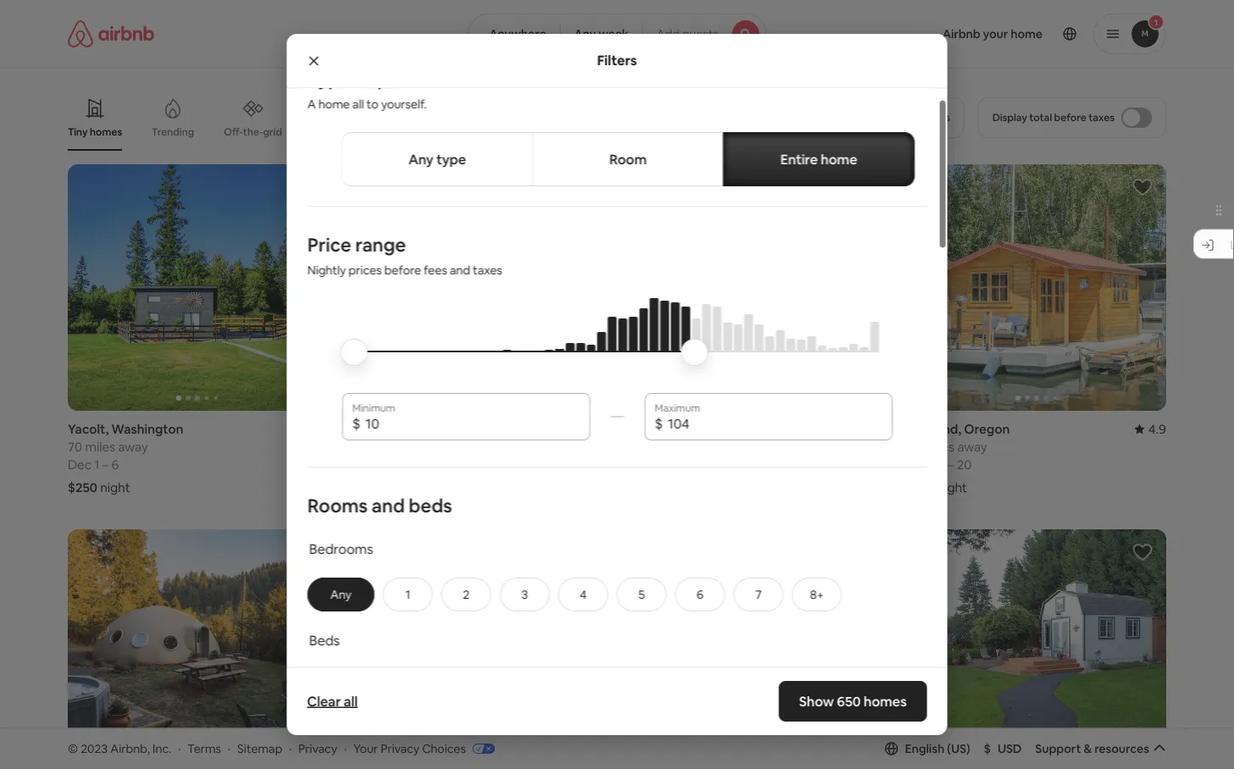 Task type: vqa. For each thing, say whether or not it's contained in the screenshot.
bottom 'homes'
yes



Task type: describe. For each thing, give the bounding box(es) containing it.
1 privacy from the left
[[299, 741, 337, 756]]

treehouses
[[781, 125, 836, 139]]

98
[[348, 438, 362, 455]]

(us)
[[947, 741, 971, 756]]

inc.
[[153, 741, 171, 756]]

any for week
[[574, 26, 596, 42]]

50
[[907, 438, 922, 455]]

terms · sitemap · privacy ·
[[187, 741, 347, 756]]

yacolt, washington 70 miles away dec 1 – 6 $250 night
[[68, 421, 184, 496]]

$250
[[68, 479, 97, 496]]

room button
[[532, 132, 724, 186]]

– for 7
[[383, 456, 390, 473]]

grid
[[263, 125, 282, 138]]

your privacy choices
[[354, 741, 466, 756]]

© 2023 airbnb, inc. ·
[[68, 741, 181, 756]]

any button
[[307, 578, 374, 612]]

group containing off-the-grid
[[68, 85, 876, 151]]

total
[[1030, 111, 1052, 124]]

amazing
[[682, 125, 724, 138]]

sitemap link
[[237, 741, 282, 756]]

3 button
[[499, 578, 549, 612]]

trending
[[152, 125, 194, 139]]

support & resources button
[[1036, 741, 1167, 756]]

©
[[68, 741, 78, 756]]

4.95
[[581, 421, 607, 437]]

add guests button
[[642, 14, 766, 54]]

any week button
[[560, 14, 643, 54]]

of
[[354, 67, 373, 91]]

11
[[653, 456, 664, 473]]

70
[[68, 438, 82, 455]]

your
[[354, 741, 378, 756]]

6 button
[[675, 578, 725, 612]]

night inside portland, oregon 50 miles away nov 15 – 20 night
[[937, 479, 967, 496]]

off-the-grid
[[224, 125, 282, 138]]

bend, oregon 98 miles away nov 2 – 7
[[348, 421, 430, 473]]

1 vertical spatial and
[[371, 493, 404, 517]]

choices
[[422, 741, 466, 756]]

amazing views
[[682, 125, 754, 138]]

bedrooms
[[309, 540, 373, 557]]

64% of stays are available in the price range you selected. image
[[355, 298, 879, 401]]

map
[[611, 666, 636, 682]]

$ for $ text field
[[654, 415, 663, 432]]

2 button
[[441, 578, 491, 612]]

portland,
[[907, 421, 962, 437]]

miles for 1
[[85, 438, 115, 455]]

1 · from the left
[[178, 741, 181, 756]]

price
[[307, 233, 351, 257]]

rhododendron,
[[627, 421, 721, 437]]

night inside yacolt, washington 70 miles away dec 1 – 6 $250 night
[[100, 479, 130, 496]]

fees
[[423, 263, 447, 278]]

add guests
[[657, 26, 719, 42]]

2023
[[81, 741, 108, 756]]

clear
[[307, 693, 341, 710]]

yourself.
[[381, 97, 426, 112]]

entire home button
[[723, 132, 915, 186]]

nov for 98
[[348, 456, 371, 473]]

filters
[[597, 52, 637, 69]]

airbnb,
[[110, 741, 150, 756]]

entire
[[780, 150, 818, 168]]

anywhere
[[489, 26, 546, 42]]

clear all
[[307, 693, 358, 710]]

display total before taxes
[[993, 111, 1115, 124]]

anywhere button
[[468, 14, 561, 54]]

before inside button
[[1054, 111, 1087, 124]]

8+
[[810, 587, 824, 602]]

$ text field
[[668, 415, 882, 432]]

resources
[[1095, 741, 1150, 756]]

tab list inside the filters dialog
[[341, 132, 915, 186]]

rooms
[[307, 493, 367, 517]]

4.9
[[1149, 421, 1167, 437]]

away for 7
[[398, 438, 428, 455]]

add to wishlist: bend, oregon image
[[573, 177, 593, 197]]

3 · from the left
[[289, 741, 292, 756]]

&
[[1084, 741, 1092, 756]]

home inside type of place a home all to yourself.
[[318, 97, 349, 112]]

type
[[307, 67, 350, 91]]

oregon for bend, oregon 98 miles away nov 2 – 7
[[384, 421, 430, 437]]

taxes inside button
[[1089, 111, 1115, 124]]

– for 20
[[948, 456, 954, 473]]

– for 6
[[102, 456, 109, 473]]

homes inside group
[[90, 125, 122, 139]]

show map button
[[561, 654, 673, 694]]

cabins
[[540, 125, 573, 139]]

tiny homes
[[68, 125, 122, 139]]

beach
[[393, 125, 422, 139]]

any element
[[325, 587, 356, 602]]

terms
[[187, 741, 221, 756]]

add to wishlist: eugene, oregon image
[[293, 542, 314, 562]]

4
[[579, 587, 586, 602]]

any for type
[[408, 150, 433, 168]]

15
[[933, 456, 945, 473]]

none search field containing anywhere
[[468, 14, 766, 54]]

range
[[355, 233, 406, 257]]

5
[[638, 587, 645, 602]]



Task type: locate. For each thing, give the bounding box(es) containing it.
away for 20
[[958, 438, 988, 455]]

before
[[1054, 111, 1087, 124], [384, 263, 421, 278]]

0 horizontal spatial show
[[578, 666, 609, 682]]

1 horizontal spatial 2
[[463, 587, 469, 602]]

0 horizontal spatial 6
[[111, 456, 119, 473]]

miles down yacolt,
[[85, 438, 115, 455]]

homes right 650
[[864, 693, 907, 710]]

nov for 56
[[627, 456, 650, 473]]

any down bedrooms
[[330, 587, 351, 602]]

3 away from the left
[[678, 438, 708, 455]]

0 horizontal spatial night
[[100, 479, 130, 496]]

– inside yacolt, washington 70 miles away dec 1 – 6 $250 night
[[102, 456, 109, 473]]

1 inside button
[[405, 587, 410, 602]]

off-
[[224, 125, 243, 138]]

away for 6
[[118, 438, 148, 455]]

show map
[[578, 666, 636, 682]]

1 horizontal spatial show
[[799, 693, 834, 710]]

nov down 98
[[348, 456, 371, 473]]

$ up 11
[[654, 415, 663, 432]]

add to wishlist: portland, oregon image
[[1133, 177, 1153, 197]]

0 vertical spatial all
[[352, 97, 364, 112]]

– inside the 'bend, oregon 98 miles away nov 2 – 7'
[[383, 456, 390, 473]]

7 inside the 'bend, oregon 98 miles away nov 2 – 7'
[[393, 456, 399, 473]]

1 horizontal spatial taxes
[[1089, 111, 1115, 124]]

0 vertical spatial 6
[[111, 456, 119, 473]]

– inside the rhododendron, oregon 56 miles away nov 11 – 16
[[667, 456, 673, 473]]

miles for 2
[[365, 438, 395, 455]]

display
[[993, 111, 1027, 124]]

rooms and beds
[[307, 493, 452, 517]]

home right a
[[318, 97, 349, 112]]

2
[[373, 456, 381, 473], [463, 587, 469, 602]]

views
[[727, 125, 754, 138]]

support & resources
[[1036, 741, 1150, 756]]

all left to
[[352, 97, 364, 112]]

portland, oregon 50 miles away nov 15 – 20 night
[[907, 421, 1010, 496]]

terms link
[[187, 741, 221, 756]]

all inside type of place a home all to yourself.
[[352, 97, 364, 112]]

oregon inside portland, oregon 50 miles away nov 15 – 20 night
[[964, 421, 1010, 437]]

$ up 98
[[352, 415, 360, 432]]

miles for 11
[[645, 438, 675, 455]]

0 vertical spatial 1
[[94, 456, 100, 473]]

0 horizontal spatial any
[[330, 587, 351, 602]]

– for 16
[[667, 456, 673, 473]]

– right the dec
[[102, 456, 109, 473]]

0 vertical spatial 7
[[393, 456, 399, 473]]

beds
[[309, 631, 340, 649]]

omg!
[[618, 125, 645, 139]]

0 vertical spatial 2
[[373, 456, 381, 473]]

oregon inside the rhododendron, oregon 56 miles away nov 11 – 16
[[723, 421, 769, 437]]

3
[[521, 587, 528, 602]]

nov down 50
[[907, 456, 930, 473]]

$ usd
[[984, 741, 1022, 756]]

3 – from the left
[[667, 456, 673, 473]]

miles up 11
[[645, 438, 675, 455]]

homes inside the filters dialog
[[864, 693, 907, 710]]

1
[[94, 456, 100, 473], [405, 587, 410, 602]]

taxes right total
[[1089, 111, 1115, 124]]

privacy right your
[[381, 741, 420, 756]]

oregon right rhododendron,
[[723, 421, 769, 437]]

all right clear
[[344, 693, 358, 710]]

$ text field
[[365, 415, 580, 432]]

any type button
[[341, 132, 533, 186]]

0 vertical spatial homes
[[90, 125, 122, 139]]

– up rooms and beds at the left
[[383, 456, 390, 473]]

away down washington
[[118, 438, 148, 455]]

1 right the dec
[[94, 456, 100, 473]]

show for show map
[[578, 666, 609, 682]]

4 · from the left
[[344, 741, 347, 756]]

type of place a home all to yourself.
[[307, 67, 426, 112]]

away
[[118, 438, 148, 455], [398, 438, 428, 455], [678, 438, 708, 455], [958, 438, 988, 455]]

1 vertical spatial homes
[[864, 693, 907, 710]]

privacy link
[[299, 741, 337, 756]]

before left the fees
[[384, 263, 421, 278]]

oregon up the 20
[[964, 421, 1010, 437]]

0 horizontal spatial and
[[371, 493, 404, 517]]

before inside 'price range nightly prices before fees and taxes'
[[384, 263, 421, 278]]

1 horizontal spatial home
[[821, 150, 857, 168]]

and inside 'price range nightly prices before fees and taxes'
[[449, 263, 470, 278]]

4 away from the left
[[958, 438, 988, 455]]

miles inside yacolt, washington 70 miles away dec 1 – 6 $250 night
[[85, 438, 115, 455]]

1 horizontal spatial 7
[[755, 587, 761, 602]]

2 horizontal spatial oregon
[[964, 421, 1010, 437]]

0 horizontal spatial before
[[384, 263, 421, 278]]

6 right the 5
[[696, 587, 703, 602]]

washington
[[111, 421, 184, 437]]

1 vertical spatial before
[[384, 263, 421, 278]]

taxes inside 'price range nightly prices before fees and taxes'
[[473, 263, 502, 278]]

7 inside button
[[755, 587, 761, 602]]

oregon for portland, oregon 50 miles away nov 15 – 20 night
[[964, 421, 1010, 437]]

nov for 50
[[907, 456, 930, 473]]

show 650 homes
[[799, 693, 907, 710]]

1 horizontal spatial night
[[937, 479, 967, 496]]

your privacy choices link
[[354, 741, 495, 757]]

filters dialog
[[287, 34, 948, 769]]

0 vertical spatial any
[[574, 26, 596, 42]]

taxes
[[1089, 111, 1115, 124], [473, 263, 502, 278]]

and
[[449, 263, 470, 278], [371, 493, 404, 517]]

tiny
[[68, 125, 88, 139]]

2 vertical spatial any
[[330, 587, 351, 602]]

1 horizontal spatial 6
[[696, 587, 703, 602]]

night down the 20
[[937, 479, 967, 496]]

0 horizontal spatial nov
[[348, 456, 371, 473]]

6 inside 6 button
[[696, 587, 703, 602]]

profile element
[[787, 0, 1167, 68]]

oregon for rhododendron, oregon 56 miles away nov 11 – 16
[[723, 421, 769, 437]]

miles
[[85, 438, 115, 455], [365, 438, 395, 455], [645, 438, 675, 455], [925, 438, 955, 455]]

tab list
[[341, 132, 915, 186]]

nov inside the 'bend, oregon 98 miles away nov 2 – 7'
[[348, 456, 371, 473]]

7 left 8+ button
[[755, 587, 761, 602]]

home inside button
[[821, 150, 857, 168]]

1 horizontal spatial oregon
[[723, 421, 769, 437]]

away inside yacolt, washington 70 miles away dec 1 – 6 $250 night
[[118, 438, 148, 455]]

to
[[366, 97, 378, 112]]

1 horizontal spatial any
[[408, 150, 433, 168]]

1 horizontal spatial homes
[[864, 693, 907, 710]]

home up add to wishlist: rhododendron, oregon image
[[821, 150, 857, 168]]

1 night from the left
[[100, 479, 130, 496]]

0 horizontal spatial privacy
[[299, 741, 337, 756]]

any inside tab list
[[408, 150, 433, 168]]

7 up rooms and beds at the left
[[393, 456, 399, 473]]

display total before taxes button
[[978, 97, 1167, 138]]

night right $250
[[100, 479, 130, 496]]

2 nov from the left
[[627, 456, 650, 473]]

nov inside the rhododendron, oregon 56 miles away nov 11 – 16
[[627, 456, 650, 473]]

0 vertical spatial home
[[318, 97, 349, 112]]

support
[[1036, 741, 1081, 756]]

0 vertical spatial show
[[578, 666, 609, 682]]

skiing
[[319, 125, 347, 139]]

night
[[100, 479, 130, 496], [937, 479, 967, 496]]

entire home
[[780, 150, 857, 168]]

oregon right bend,
[[384, 421, 430, 437]]

any inside button
[[574, 26, 596, 42]]

8+ element
[[810, 587, 824, 602]]

homes
[[90, 125, 122, 139], [864, 693, 907, 710]]

0 vertical spatial and
[[449, 263, 470, 278]]

1 horizontal spatial privacy
[[381, 741, 420, 756]]

1 vertical spatial 7
[[755, 587, 761, 602]]

· right terms
[[228, 741, 231, 756]]

privacy down clear
[[299, 741, 337, 756]]

1 away from the left
[[118, 438, 148, 455]]

1 vertical spatial 6
[[696, 587, 703, 602]]

1 miles from the left
[[85, 438, 115, 455]]

price range nightly prices before fees and taxes
[[307, 233, 502, 278]]

away up the 20
[[958, 438, 988, 455]]

show left 650
[[799, 693, 834, 710]]

english (us)
[[905, 741, 971, 756]]

1 – from the left
[[102, 456, 109, 473]]

nov inside portland, oregon 50 miles away nov 15 – 20 night
[[907, 456, 930, 473]]

3 oregon from the left
[[964, 421, 1010, 437]]

english (us) button
[[885, 741, 971, 756]]

add to wishlist: vancouver, washington image
[[1133, 542, 1153, 562]]

· right the inc.
[[178, 741, 181, 756]]

prices
[[348, 263, 381, 278]]

any
[[574, 26, 596, 42], [408, 150, 433, 168], [330, 587, 351, 602]]

0 horizontal spatial oregon
[[384, 421, 430, 437]]

1 horizontal spatial before
[[1054, 111, 1087, 124]]

miles down bend,
[[365, 438, 395, 455]]

any down beach
[[408, 150, 433, 168]]

away inside the rhododendron, oregon 56 miles away nov 11 – 16
[[678, 438, 708, 455]]

0 vertical spatial before
[[1054, 111, 1087, 124]]

miles inside portland, oregon 50 miles away nov 15 – 20 night
[[925, 438, 955, 455]]

1 vertical spatial 1
[[405, 587, 410, 602]]

all
[[352, 97, 364, 112], [344, 693, 358, 710]]

$
[[352, 415, 360, 432], [654, 415, 663, 432], [984, 741, 991, 756]]

7 button
[[733, 578, 783, 612]]

room
[[609, 150, 646, 168]]

4.95 out of 5 average rating image
[[568, 421, 607, 437]]

and left beds
[[371, 493, 404, 517]]

miles inside the rhododendron, oregon 56 miles away nov 11 – 16
[[645, 438, 675, 455]]

0 horizontal spatial $
[[352, 415, 360, 432]]

away up the 16
[[678, 438, 708, 455]]

0 horizontal spatial 1
[[94, 456, 100, 473]]

1 horizontal spatial and
[[449, 263, 470, 278]]

week
[[599, 26, 629, 42]]

and right the fees
[[449, 263, 470, 278]]

None search field
[[468, 14, 766, 54]]

2 oregon from the left
[[723, 421, 769, 437]]

0 vertical spatial taxes
[[1089, 111, 1115, 124]]

16
[[676, 456, 688, 473]]

away inside the 'bend, oregon 98 miles away nov 2 – 7'
[[398, 438, 428, 455]]

all inside clear all button
[[344, 693, 358, 710]]

type
[[436, 150, 466, 168]]

away inside portland, oregon 50 miles away nov 15 – 20 night
[[958, 438, 988, 455]]

56
[[627, 438, 642, 455]]

1 vertical spatial all
[[344, 693, 358, 710]]

650
[[837, 693, 861, 710]]

8+ button
[[792, 578, 842, 612]]

2 night from the left
[[937, 479, 967, 496]]

·
[[178, 741, 181, 756], [228, 741, 231, 756], [289, 741, 292, 756], [344, 741, 347, 756]]

3 nov from the left
[[907, 456, 930, 473]]

1 vertical spatial taxes
[[473, 263, 502, 278]]

show
[[578, 666, 609, 682], [799, 693, 834, 710]]

1 vertical spatial any
[[408, 150, 433, 168]]

1 vertical spatial home
[[821, 150, 857, 168]]

1 inside yacolt, washington 70 miles away dec 1 – 6 $250 night
[[94, 456, 100, 473]]

guests
[[682, 26, 719, 42]]

4 – from the left
[[948, 456, 954, 473]]

– right 11
[[667, 456, 673, 473]]

show inside 'button'
[[578, 666, 609, 682]]

1 button
[[383, 578, 433, 612]]

2 horizontal spatial $
[[984, 741, 991, 756]]

tab list containing any type
[[341, 132, 915, 186]]

1 left 2 button
[[405, 587, 410, 602]]

0 horizontal spatial taxes
[[473, 263, 502, 278]]

· left your
[[344, 741, 347, 756]]

oregon inside the 'bend, oregon 98 miles away nov 2 – 7'
[[384, 421, 430, 437]]

any week
[[574, 26, 629, 42]]

miles up '15'
[[925, 438, 955, 455]]

2 inside button
[[463, 587, 469, 602]]

· left the privacy link
[[289, 741, 292, 756]]

1 vertical spatial show
[[799, 693, 834, 710]]

– right '15'
[[948, 456, 954, 473]]

away for 16
[[678, 438, 708, 455]]

2 privacy from the left
[[381, 741, 420, 756]]

2 right 1 button at the left bottom of the page
[[463, 587, 469, 602]]

0 horizontal spatial home
[[318, 97, 349, 112]]

rhododendron, oregon 56 miles away nov 11 – 16
[[627, 421, 769, 473]]

bend,
[[348, 421, 382, 437]]

group
[[68, 85, 876, 151], [68, 164, 327, 411], [348, 164, 607, 411], [627, 164, 887, 411], [907, 164, 1167, 411], [68, 529, 327, 769], [348, 529, 607, 769], [627, 529, 887, 769], [907, 529, 1167, 769]]

a
[[307, 97, 315, 112]]

mansions
[[460, 125, 504, 139]]

show inside the filters dialog
[[799, 693, 834, 710]]

1 vertical spatial 2
[[463, 587, 469, 602]]

show 650 homes link
[[779, 681, 927, 722]]

the-
[[243, 125, 263, 138]]

add
[[657, 26, 680, 42]]

6 right the dec
[[111, 456, 119, 473]]

clear all button
[[299, 685, 366, 718]]

sitemap
[[237, 741, 282, 756]]

show for show 650 homes
[[799, 693, 834, 710]]

4 miles from the left
[[925, 438, 955, 455]]

taxes right the fees
[[473, 263, 502, 278]]

beds
[[408, 493, 452, 517]]

1 nov from the left
[[348, 456, 371, 473]]

add to wishlist: rhododendron, oregon image
[[853, 177, 873, 197]]

2 inside the 'bend, oregon 98 miles away nov 2 – 7'
[[373, 456, 381, 473]]

2 away from the left
[[398, 438, 428, 455]]

0 horizontal spatial 7
[[393, 456, 399, 473]]

2 horizontal spatial nov
[[907, 456, 930, 473]]

1 horizontal spatial $
[[654, 415, 663, 432]]

place
[[377, 67, 425, 91]]

away right 98
[[398, 438, 428, 455]]

2 – from the left
[[383, 456, 390, 473]]

3 miles from the left
[[645, 438, 675, 455]]

2 · from the left
[[228, 741, 231, 756]]

0 horizontal spatial 2
[[373, 456, 381, 473]]

2 horizontal spatial any
[[574, 26, 596, 42]]

homes right tiny
[[90, 125, 122, 139]]

english
[[905, 741, 945, 756]]

5 button
[[616, 578, 666, 612]]

6 inside yacolt, washington 70 miles away dec 1 – 6 $250 night
[[111, 456, 119, 473]]

2 miles from the left
[[365, 438, 395, 455]]

2 down bend,
[[373, 456, 381, 473]]

4.9 out of 5 average rating image
[[1135, 421, 1167, 437]]

any type
[[408, 150, 466, 168]]

miles for 15
[[925, 438, 955, 455]]

1 oregon from the left
[[384, 421, 430, 437]]

0 horizontal spatial homes
[[90, 125, 122, 139]]

before right total
[[1054, 111, 1087, 124]]

miles inside the 'bend, oregon 98 miles away nov 2 – 7'
[[365, 438, 395, 455]]

nov down "56"
[[627, 456, 650, 473]]

1 horizontal spatial nov
[[627, 456, 650, 473]]

– inside portland, oregon 50 miles away nov 15 – 20 night
[[948, 456, 954, 473]]

show left map
[[578, 666, 609, 682]]

dec
[[68, 456, 91, 473]]

any left week
[[574, 26, 596, 42]]

$ left usd
[[984, 741, 991, 756]]

1 horizontal spatial 1
[[405, 587, 410, 602]]

$ for $ text box on the left bottom of the page
[[352, 415, 360, 432]]



